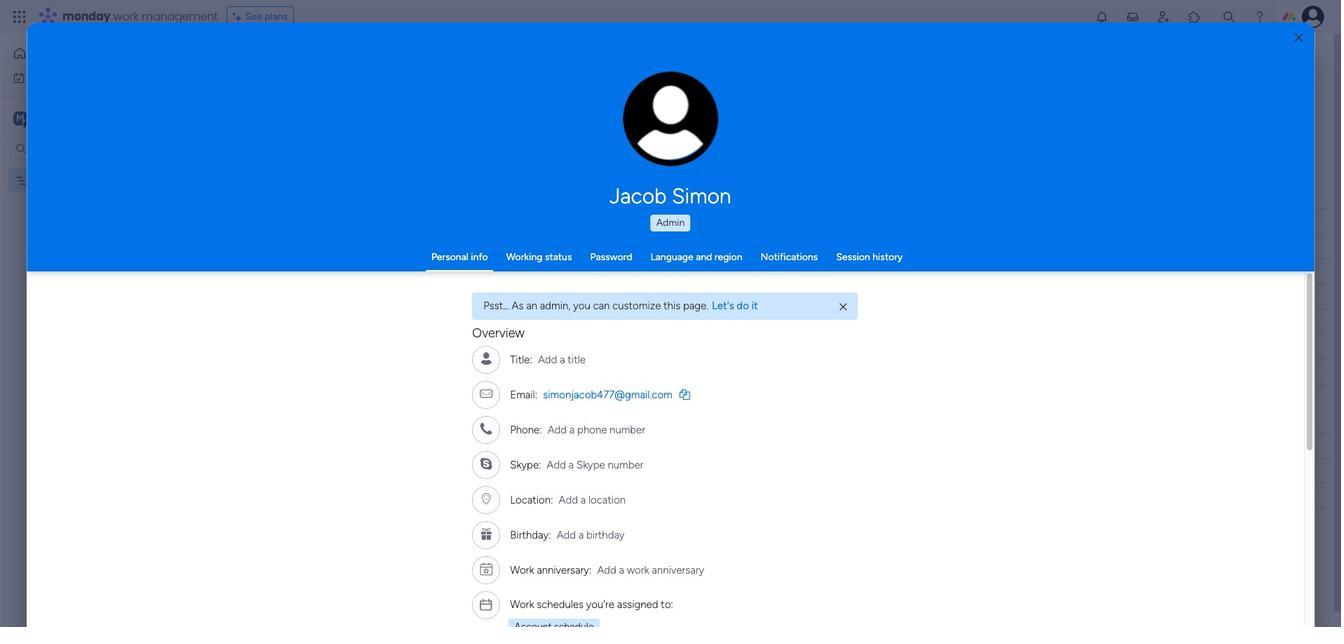 Task type: locate. For each thing, give the bounding box(es) containing it.
work for work anniversary: add a work anniversary
[[510, 564, 534, 577]]

skype:
[[510, 459, 541, 471]]

nov 19
[[690, 317, 719, 327]]

1 horizontal spatial work
[[113, 8, 139, 25]]

of right the track
[[534, 78, 543, 90]]

see plans
[[245, 11, 288, 22]]

schedules
[[537, 599, 584, 611]]

2 horizontal spatial work
[[627, 564, 649, 577]]

your
[[575, 78, 595, 90]]

see left plans
[[245, 11, 262, 22]]

1 of from the left
[[292, 78, 302, 90]]

0 horizontal spatial it
[[630, 265, 636, 277]]

picture
[[657, 139, 685, 149]]

location: add a location
[[510, 494, 626, 506]]

project left 1
[[265, 266, 297, 278]]

nov for nov 17
[[691, 266, 708, 277]]

2 vertical spatial work
[[627, 564, 649, 577]]

customize
[[613, 300, 661, 312]]

working on it
[[577, 265, 636, 277]]

work
[[113, 8, 139, 25], [47, 71, 68, 83], [627, 564, 649, 577]]

17
[[710, 266, 719, 277]]

language
[[651, 251, 693, 263]]

to:
[[661, 599, 673, 611]]

2 vertical spatial nov
[[690, 317, 707, 327]]

nov for nov 18
[[690, 291, 707, 302]]

1 vertical spatial my
[[33, 174, 46, 186]]

add up birthday: add a birthday
[[559, 494, 578, 506]]

work down home
[[47, 71, 68, 83]]

new
[[265, 241, 286, 253]]

see for see more
[[640, 77, 656, 89]]

not
[[580, 241, 597, 253]]

number right skype
[[608, 459, 644, 471]]

see inside button
[[245, 11, 262, 22]]

work schedules you're assigned to:
[[510, 599, 673, 611]]

region
[[715, 251, 742, 263]]

0 vertical spatial work
[[113, 8, 139, 25]]

password link
[[590, 251, 632, 263]]

1 vertical spatial number
[[608, 459, 644, 471]]

1 vertical spatial it
[[752, 300, 758, 312]]

2 nov from the top
[[690, 291, 707, 302]]

0 vertical spatial project
[[288, 241, 320, 253]]

a
[[560, 354, 565, 366], [570, 424, 575, 436], [569, 459, 574, 471], [581, 494, 586, 506], [579, 529, 584, 542], [619, 564, 624, 577]]

nov left the 19
[[690, 317, 707, 327]]

more
[[659, 77, 682, 89]]

1 vertical spatial work
[[510, 599, 534, 611]]

you're
[[586, 599, 615, 611]]

jacob simon button
[[478, 184, 863, 209]]

email:
[[510, 389, 538, 401]]

admin
[[656, 217, 685, 229]]

work for monday
[[113, 8, 139, 25]]

number for skype: add a skype number
[[608, 459, 644, 471]]

working down password link
[[577, 265, 614, 277]]

0 horizontal spatial working
[[506, 251, 542, 263]]

2 work from the top
[[510, 599, 534, 611]]

0 vertical spatial see
[[245, 11, 262, 22]]

my inside list box
[[33, 174, 46, 186]]

anniversary
[[652, 564, 704, 577]]

0 vertical spatial my
[[31, 71, 44, 83]]

number right phone
[[610, 424, 646, 436]]

birthday
[[587, 529, 625, 542]]

see
[[245, 11, 262, 22], [640, 77, 656, 89]]

set
[[409, 78, 422, 90]]

jacob simon image
[[1302, 6, 1324, 28]]

title
[[568, 354, 586, 366]]

my left board
[[33, 174, 46, 186]]

work
[[510, 564, 534, 577], [510, 599, 534, 611]]

nov down language and region link
[[691, 266, 708, 277]]

3 nov from the top
[[690, 317, 707, 327]]

see more
[[640, 77, 682, 89]]

new project
[[265, 241, 320, 253]]

personal info
[[431, 251, 488, 263]]

a for phone
[[570, 424, 575, 436]]

1 work from the top
[[510, 564, 534, 577]]

and up "nov 17"
[[696, 251, 712, 263]]

dapulse x slim image
[[840, 301, 847, 313]]

birthday:
[[510, 529, 551, 542]]

see left more
[[640, 77, 656, 89]]

done
[[595, 290, 618, 302]]

project
[[288, 241, 320, 253], [265, 266, 297, 278]]

1 vertical spatial work
[[47, 71, 68, 83]]

on
[[616, 265, 627, 277]]

1 vertical spatial see
[[640, 77, 656, 89]]

notifications link
[[761, 251, 818, 263]]

add right skype:
[[547, 459, 566, 471]]

of
[[292, 78, 302, 90], [534, 78, 543, 90]]

of right type
[[292, 78, 302, 90]]

add down location: add a location at the left bottom of the page
[[557, 529, 576, 542]]

search everything image
[[1222, 10, 1236, 24]]

0 vertical spatial number
[[610, 424, 646, 436]]

my for my board
[[33, 174, 46, 186]]

project 1
[[265, 266, 303, 278]]

skype: add a skype number
[[510, 459, 644, 471]]

do
[[737, 300, 749, 312]]

work left schedules
[[510, 599, 534, 611]]

select product image
[[13, 10, 27, 24]]

inbox image
[[1126, 10, 1140, 24]]

0 vertical spatial nov
[[691, 266, 708, 277]]

1 vertical spatial nov
[[690, 291, 707, 302]]

it right the do
[[752, 300, 758, 312]]

0 vertical spatial and
[[467, 78, 483, 90]]

notifications image
[[1095, 10, 1109, 24]]

overview
[[472, 325, 525, 341]]

work right monday
[[113, 8, 139, 25]]

a left "location"
[[581, 494, 586, 506]]

1 horizontal spatial it
[[752, 300, 758, 312]]

add for add a birthday
[[557, 529, 576, 542]]

1 vertical spatial working
[[577, 265, 614, 277]]

session
[[836, 251, 870, 263]]

home
[[32, 47, 59, 59]]

1 horizontal spatial of
[[534, 78, 543, 90]]

0 vertical spatial work
[[510, 564, 534, 577]]

due
[[683, 215, 700, 227]]

my down home
[[31, 71, 44, 83]]

add right title:
[[538, 354, 557, 366]]

it right the on
[[630, 265, 636, 277]]

1 horizontal spatial and
[[696, 251, 712, 263]]

personal
[[431, 251, 468, 263]]

work down birthday:
[[510, 564, 534, 577]]

and left keep
[[467, 78, 483, 90]]

a left birthday
[[579, 529, 584, 542]]

jacob simon
[[610, 184, 731, 209]]

1 vertical spatial and
[[696, 251, 712, 263]]

project up 1
[[288, 241, 320, 253]]

0 horizontal spatial and
[[467, 78, 483, 90]]

notifications
[[761, 251, 818, 263]]

add down birthday
[[597, 564, 617, 577]]

1 horizontal spatial working
[[577, 265, 614, 277]]

option
[[0, 168, 179, 170]]

1 horizontal spatial see
[[640, 77, 656, 89]]

1 nov from the top
[[691, 266, 708, 277]]

a left skype
[[569, 459, 574, 471]]

my inside button
[[31, 71, 44, 83]]

language and region
[[651, 251, 742, 263]]

nov left 18
[[690, 291, 707, 302]]

working left status
[[506, 251, 542, 263]]

working status
[[506, 251, 572, 263]]

you
[[573, 300, 591, 312]]

work up assigned
[[627, 564, 649, 577]]

a left title
[[560, 354, 565, 366]]

0 horizontal spatial of
[[292, 78, 302, 90]]

add right phone:
[[548, 424, 567, 436]]

change profile picture button
[[623, 72, 719, 167]]

and
[[467, 78, 483, 90], [696, 251, 712, 263]]

a left phone
[[570, 424, 575, 436]]

project.
[[304, 78, 338, 90]]

0 horizontal spatial see
[[245, 11, 262, 22]]

see for see plans
[[245, 11, 262, 22]]

0 vertical spatial working
[[506, 251, 542, 263]]

add
[[538, 354, 557, 366], [548, 424, 567, 436], [547, 459, 566, 471], [559, 494, 578, 506], [557, 529, 576, 542], [597, 564, 617, 577]]

title: add a title
[[510, 354, 586, 366]]

0 horizontal spatial work
[[47, 71, 68, 83]]

status
[[545, 251, 572, 263]]

simonjacob477@gmail.com
[[543, 389, 673, 401]]

work inside button
[[47, 71, 68, 83]]



Task type: describe. For each thing, give the bounding box(es) containing it.
workspace image
[[13, 110, 27, 126]]

owners,
[[372, 78, 406, 90]]

page.
[[683, 300, 709, 312]]

add for add a phone number
[[548, 424, 567, 436]]

nov 18
[[690, 291, 719, 302]]

invite members image
[[1157, 10, 1171, 24]]

assign
[[340, 78, 370, 90]]

nov for nov 19
[[690, 317, 707, 327]]

1
[[299, 266, 303, 278]]

timelines
[[425, 78, 464, 90]]

manage any type of project. assign owners, set timelines and keep track of where your project stands.
[[215, 78, 662, 90]]

column information image
[[635, 216, 646, 227]]

a for location
[[581, 494, 586, 506]]

a for birthday
[[579, 529, 584, 542]]

location
[[589, 494, 626, 506]]

session history
[[836, 251, 903, 263]]

main workspace
[[32, 111, 115, 124]]

m
[[16, 112, 25, 124]]

change
[[641, 127, 673, 137]]

v2 done deadline image
[[659, 290, 670, 303]]

where
[[545, 78, 573, 90]]

work for my
[[47, 71, 68, 83]]

history
[[873, 251, 903, 263]]

add for add a title
[[538, 354, 557, 366]]

Due date field
[[679, 214, 726, 229]]

a for title
[[560, 354, 565, 366]]

session history link
[[836, 251, 903, 263]]

birthday: add a birthday
[[510, 529, 625, 542]]

anniversary:
[[537, 564, 592, 577]]

close image
[[1295, 33, 1303, 43]]

my work
[[31, 71, 68, 83]]

nov 17
[[691, 266, 719, 277]]

working for working on it
[[577, 265, 614, 277]]

workspace
[[60, 111, 115, 124]]

Search in workspace field
[[29, 140, 117, 156]]

track
[[509, 78, 531, 90]]

jacob
[[610, 184, 667, 209]]

add for add a skype number
[[547, 459, 566, 471]]

monday
[[62, 8, 111, 25]]

stands.
[[631, 78, 662, 90]]

number for phone: add a phone number
[[610, 424, 646, 436]]

location:
[[510, 494, 553, 506]]

management
[[141, 8, 218, 25]]

my work button
[[8, 66, 151, 89]]

admin,
[[540, 300, 571, 312]]

type
[[270, 78, 290, 90]]

help image
[[1253, 10, 1267, 24]]

plans
[[264, 11, 288, 22]]

phone: add a phone number
[[510, 424, 646, 436]]

phone
[[577, 424, 607, 436]]

a up assigned
[[619, 564, 624, 577]]

psst... as an admin, you can customize this page. let's do it
[[484, 300, 758, 312]]

simon
[[672, 184, 731, 209]]

my board list box
[[0, 166, 179, 382]]

due date
[[683, 215, 722, 227]]

18
[[709, 291, 719, 302]]

add for add a location
[[559, 494, 578, 506]]

language and region link
[[651, 251, 742, 263]]

manage
[[215, 78, 250, 90]]

started
[[600, 241, 632, 253]]

date
[[703, 215, 722, 227]]

any
[[252, 78, 268, 90]]

password
[[590, 251, 632, 263]]

skype
[[577, 459, 605, 471]]

0 vertical spatial it
[[630, 265, 636, 277]]

1 vertical spatial project
[[265, 266, 297, 278]]

home button
[[8, 42, 151, 65]]

work anniversary: add a work anniversary
[[510, 564, 704, 577]]

project
[[597, 78, 629, 90]]

19
[[710, 317, 719, 327]]

let's
[[712, 300, 734, 312]]

profile
[[675, 127, 701, 137]]

main
[[32, 111, 57, 124]]

work for work schedules you're assigned to:
[[510, 599, 534, 611]]

see plans button
[[226, 6, 294, 27]]

apps image
[[1187, 10, 1202, 24]]

working for working status
[[506, 251, 542, 263]]

monday work management
[[62, 8, 218, 25]]

a for skype
[[569, 459, 574, 471]]

not started
[[580, 241, 632, 253]]

phone:
[[510, 424, 542, 436]]

2 of from the left
[[534, 78, 543, 90]]

workspace selection element
[[13, 110, 117, 128]]

board
[[49, 174, 74, 186]]

an
[[526, 300, 538, 312]]

psst...
[[484, 300, 509, 312]]

change profile picture
[[641, 127, 701, 149]]

title:
[[510, 354, 533, 366]]

working status link
[[506, 251, 572, 263]]

my for my work
[[31, 71, 44, 83]]

copied! image
[[680, 389, 690, 400]]

this
[[664, 300, 681, 312]]

assigned
[[617, 599, 658, 611]]

keep
[[486, 78, 507, 90]]

my board
[[33, 174, 74, 186]]

can
[[593, 300, 610, 312]]

see more link
[[638, 76, 683, 90]]



Task type: vqa. For each thing, say whether or not it's contained in the screenshot.
add
yes



